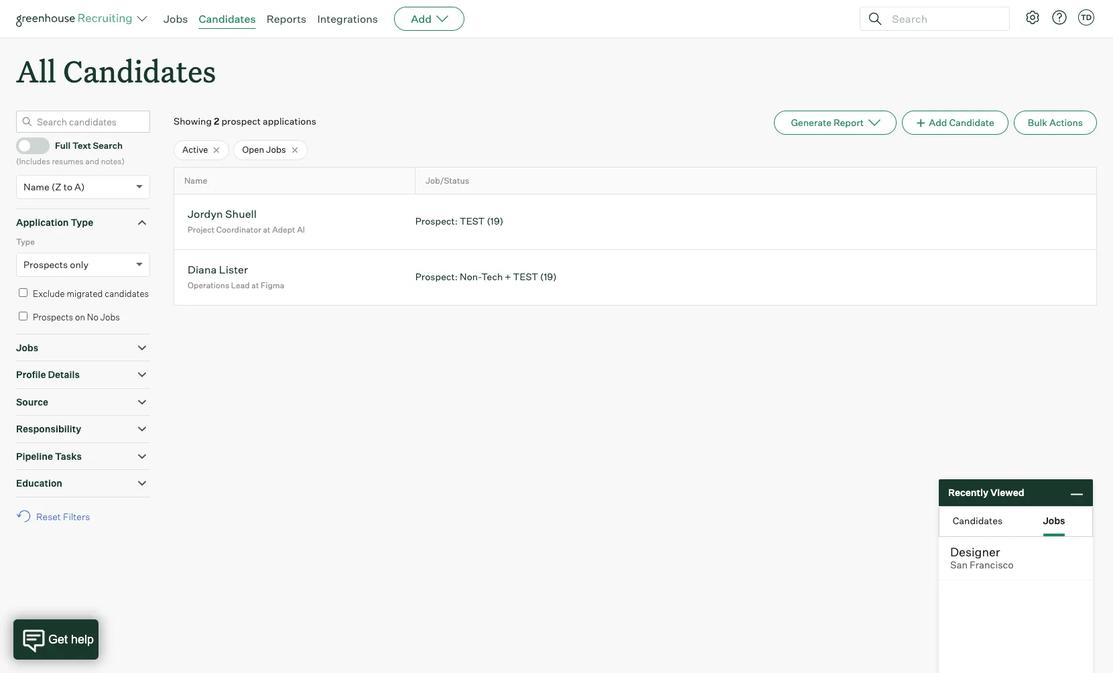 Task type: vqa. For each thing, say whether or not it's contained in the screenshot.
the leftmost at
yes



Task type: locate. For each thing, give the bounding box(es) containing it.
1 vertical spatial prospect:
[[415, 271, 458, 282]]

1 vertical spatial prospects
[[33, 312, 73, 323]]

profile
[[16, 369, 46, 380]]

candidate
[[950, 117, 995, 128]]

test right +
[[513, 271, 538, 282]]

1 vertical spatial candidates
[[63, 51, 216, 91]]

prospect: left non-
[[415, 271, 458, 282]]

prospects inside the type "element"
[[23, 259, 68, 270]]

(19) right +
[[540, 271, 557, 282]]

name
[[184, 176, 207, 186], [23, 181, 50, 192]]

tab list
[[940, 507, 1093, 536]]

notes)
[[101, 156, 125, 166]]

generate report
[[791, 117, 864, 128]]

applications
[[263, 115, 317, 127]]

(19)
[[487, 215, 504, 227], [540, 271, 557, 282]]

2 vertical spatial candidates
[[953, 515, 1003, 526]]

at left the adept
[[263, 225, 271, 235]]

candidates inside tab list
[[953, 515, 1003, 526]]

showing
[[174, 115, 212, 127]]

at inside diana lister operations lead at figma
[[252, 280, 259, 290]]

name down active
[[184, 176, 207, 186]]

responsibility
[[16, 423, 81, 435]]

education
[[16, 478, 62, 489]]

full
[[55, 140, 71, 151]]

reset
[[36, 511, 61, 522]]

add button
[[394, 7, 465, 31]]

1 vertical spatial at
[[252, 280, 259, 290]]

type down application
[[16, 237, 35, 247]]

0 horizontal spatial type
[[16, 237, 35, 247]]

1 horizontal spatial at
[[263, 225, 271, 235]]

shuell
[[225, 207, 257, 221]]

name left (z
[[23, 181, 50, 192]]

adept
[[272, 225, 295, 235]]

add
[[411, 12, 432, 25], [929, 117, 948, 128]]

2
[[214, 115, 220, 127]]

prospects
[[23, 259, 68, 270], [33, 312, 73, 323]]

at right lead
[[252, 280, 259, 290]]

project
[[188, 225, 215, 235]]

and
[[85, 156, 99, 166]]

source
[[16, 396, 48, 407]]

jobs
[[164, 12, 188, 25], [266, 144, 286, 155], [100, 312, 120, 323], [16, 342, 38, 353], [1044, 515, 1066, 526]]

reports
[[267, 12, 307, 25]]

bulk actions
[[1028, 117, 1083, 128]]

tech
[[482, 271, 503, 282]]

1 vertical spatial type
[[16, 237, 35, 247]]

at
[[263, 225, 271, 235], [252, 280, 259, 290]]

bulk
[[1028, 117, 1048, 128]]

bulk actions link
[[1014, 111, 1098, 135]]

application
[[16, 216, 69, 228]]

designer
[[951, 544, 1001, 559]]

prospects down exclude
[[33, 312, 73, 323]]

0 horizontal spatial at
[[252, 280, 259, 290]]

francisco
[[970, 559, 1014, 571]]

reset filters
[[36, 511, 90, 522]]

prospect:
[[415, 215, 458, 227], [415, 271, 458, 282]]

0 vertical spatial test
[[460, 215, 485, 227]]

1 vertical spatial test
[[513, 271, 538, 282]]

prospects up exclude
[[23, 259, 68, 270]]

viewed
[[991, 487, 1025, 498]]

generate report button
[[775, 111, 897, 135]]

diana lister link
[[188, 263, 248, 279]]

recently viewed
[[949, 487, 1025, 498]]

non-
[[460, 271, 482, 282]]

0 vertical spatial prospects
[[23, 259, 68, 270]]

1 horizontal spatial name
[[184, 176, 207, 186]]

add inside add popup button
[[411, 12, 432, 25]]

exclude
[[33, 288, 65, 299]]

showing 2 prospect applications
[[174, 115, 317, 127]]

generate
[[791, 117, 832, 128]]

add inside add candidate link
[[929, 117, 948, 128]]

0 vertical spatial add
[[411, 12, 432, 25]]

test
[[460, 215, 485, 227], [513, 271, 538, 282]]

type down a)
[[71, 216, 93, 228]]

type
[[71, 216, 93, 228], [16, 237, 35, 247]]

0 horizontal spatial test
[[460, 215, 485, 227]]

profile details
[[16, 369, 80, 380]]

job/status
[[426, 176, 469, 186]]

candidates down jobs link
[[63, 51, 216, 91]]

candidates
[[199, 12, 256, 25], [63, 51, 216, 91], [953, 515, 1003, 526]]

at inside jordyn shuell project coordinator at adept ai
[[263, 225, 271, 235]]

application type
[[16, 216, 93, 228]]

configure image
[[1025, 9, 1041, 25]]

1 prospect: from the top
[[415, 215, 458, 227]]

reset filters button
[[16, 504, 97, 529]]

test down the job/status
[[460, 215, 485, 227]]

to
[[64, 181, 72, 192]]

operations
[[188, 280, 229, 290]]

1 horizontal spatial add
[[929, 117, 948, 128]]

1 vertical spatial add
[[929, 117, 948, 128]]

(includes
[[16, 156, 50, 166]]

prospect
[[222, 115, 261, 127]]

(19) up tech
[[487, 215, 504, 227]]

0 vertical spatial (19)
[[487, 215, 504, 227]]

td button
[[1079, 9, 1095, 25]]

add for add
[[411, 12, 432, 25]]

at for lister
[[252, 280, 259, 290]]

prospect: down the job/status
[[415, 215, 458, 227]]

type inside the type "element"
[[16, 237, 35, 247]]

a)
[[74, 181, 85, 192]]

candidates right jobs link
[[199, 12, 256, 25]]

pipeline tasks
[[16, 450, 82, 462]]

open
[[242, 144, 264, 155]]

0 vertical spatial at
[[263, 225, 271, 235]]

0 horizontal spatial name
[[23, 181, 50, 192]]

prospects only
[[23, 259, 89, 270]]

0 horizontal spatial add
[[411, 12, 432, 25]]

ai
[[297, 225, 305, 235]]

1 vertical spatial (19)
[[540, 271, 557, 282]]

integrations link
[[317, 12, 378, 25]]

candidates down recently viewed
[[953, 515, 1003, 526]]

name (z to a)
[[23, 181, 85, 192]]

0 vertical spatial prospect:
[[415, 215, 458, 227]]

checkmark image
[[22, 140, 32, 150]]

2 prospect: from the top
[[415, 271, 458, 282]]

1 horizontal spatial type
[[71, 216, 93, 228]]

integrations
[[317, 12, 378, 25]]

Exclude migrated candidates checkbox
[[19, 288, 27, 297]]

all
[[16, 51, 56, 91]]

0 horizontal spatial (19)
[[487, 215, 504, 227]]



Task type: describe. For each thing, give the bounding box(es) containing it.
on
[[75, 312, 85, 323]]

diana lister operations lead at figma
[[188, 263, 285, 290]]

tasks
[[55, 450, 82, 462]]

tab list containing candidates
[[940, 507, 1093, 536]]

Search text field
[[889, 9, 998, 28]]

candidates link
[[199, 12, 256, 25]]

candidates
[[105, 288, 149, 299]]

all candidates
[[16, 51, 216, 91]]

recently
[[949, 487, 989, 498]]

+
[[505, 271, 511, 282]]

diana
[[188, 263, 217, 277]]

add candidate link
[[902, 111, 1009, 135]]

jordyn
[[188, 207, 223, 221]]

1 horizontal spatial (19)
[[540, 271, 557, 282]]

figma
[[261, 280, 285, 290]]

Search candidates field
[[16, 111, 150, 133]]

san
[[951, 559, 968, 571]]

coordinator
[[216, 225, 261, 235]]

resumes
[[52, 156, 84, 166]]

name for name
[[184, 176, 207, 186]]

no
[[87, 312, 99, 323]]

prospects on no jobs
[[33, 312, 120, 323]]

only
[[70, 259, 89, 270]]

search
[[93, 140, 123, 151]]

lead
[[231, 280, 250, 290]]

reports link
[[267, 12, 307, 25]]

exclude migrated candidates
[[33, 288, 149, 299]]

0 vertical spatial type
[[71, 216, 93, 228]]

lister
[[219, 263, 248, 277]]

name (z to a) option
[[23, 181, 85, 192]]

prospects for prospects only
[[23, 259, 68, 270]]

(z
[[52, 181, 61, 192]]

jordyn shuell project coordinator at adept ai
[[188, 207, 305, 235]]

full text search (includes resumes and notes)
[[16, 140, 125, 166]]

filters
[[63, 511, 90, 522]]

prospects only option
[[23, 259, 89, 270]]

jordyn shuell link
[[188, 207, 257, 223]]

prospect: test (19)
[[415, 215, 504, 227]]

td button
[[1076, 7, 1098, 28]]

greenhouse recruiting image
[[16, 11, 137, 27]]

Prospects on No Jobs checkbox
[[19, 312, 27, 321]]

jobs inside tab list
[[1044, 515, 1066, 526]]

designer san francisco
[[951, 544, 1014, 571]]

0 vertical spatial candidates
[[199, 12, 256, 25]]

1 horizontal spatial test
[[513, 271, 538, 282]]

candidate reports are now available! apply filters and select "view in app" element
[[775, 111, 897, 135]]

prospects for prospects on no jobs
[[33, 312, 73, 323]]

jobs link
[[164, 12, 188, 25]]

details
[[48, 369, 80, 380]]

active
[[182, 144, 208, 155]]

type element
[[16, 235, 150, 286]]

at for shuell
[[263, 225, 271, 235]]

actions
[[1050, 117, 1083, 128]]

pipeline
[[16, 450, 53, 462]]

open jobs
[[242, 144, 286, 155]]

add for add candidate
[[929, 117, 948, 128]]

name for name (z to a)
[[23, 181, 50, 192]]

text
[[72, 140, 91, 151]]

prospect: non-tech + test (19)
[[415, 271, 557, 282]]

add candidate
[[929, 117, 995, 128]]

prospect: for lister
[[415, 271, 458, 282]]

prospect: for shuell
[[415, 215, 458, 227]]

report
[[834, 117, 864, 128]]

td
[[1081, 13, 1092, 22]]

migrated
[[67, 288, 103, 299]]



